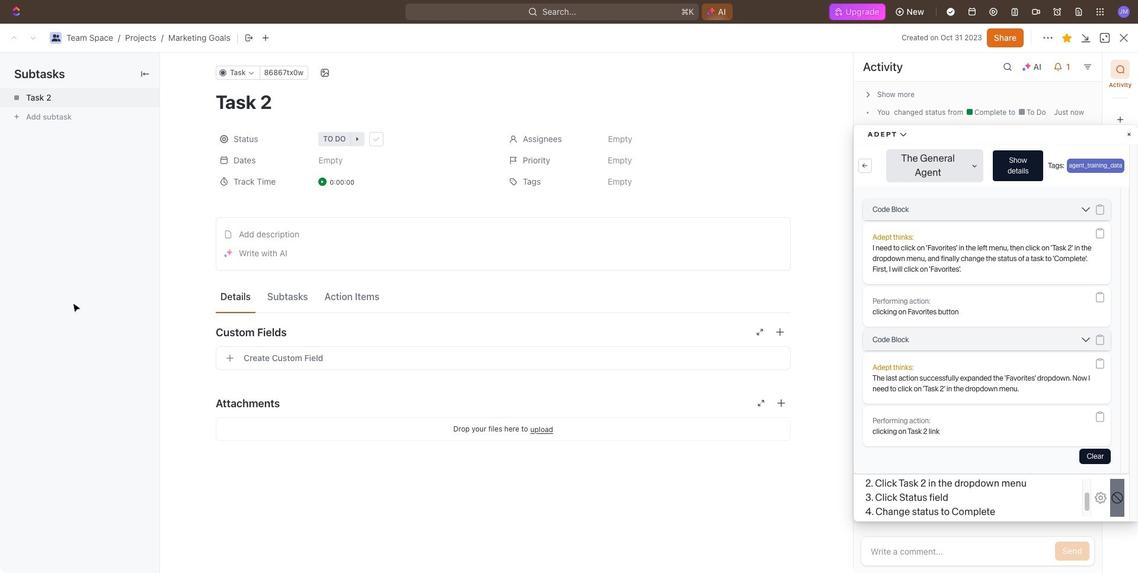 Task type: locate. For each thing, give the bounding box(es) containing it.
alert
[[151, 79, 1132, 106]]

task sidebar navigation tab list
[[1107, 60, 1133, 129]]

tree
[[5, 338, 139, 574]]

user group image
[[51, 34, 60, 41]]

tree inside sidebar navigation
[[5, 338, 139, 574]]

sidebar navigation
[[0, 50, 151, 574]]



Task type: vqa. For each thing, say whether or not it's contained in the screenshot.
The H 'dropdown button'
no



Task type: describe. For each thing, give the bounding box(es) containing it.
Search tasks... text field
[[937, 424, 1056, 442]]

Edit task name text field
[[216, 91, 791, 113]]

task sidebar content section
[[851, 53, 1102, 574]]



